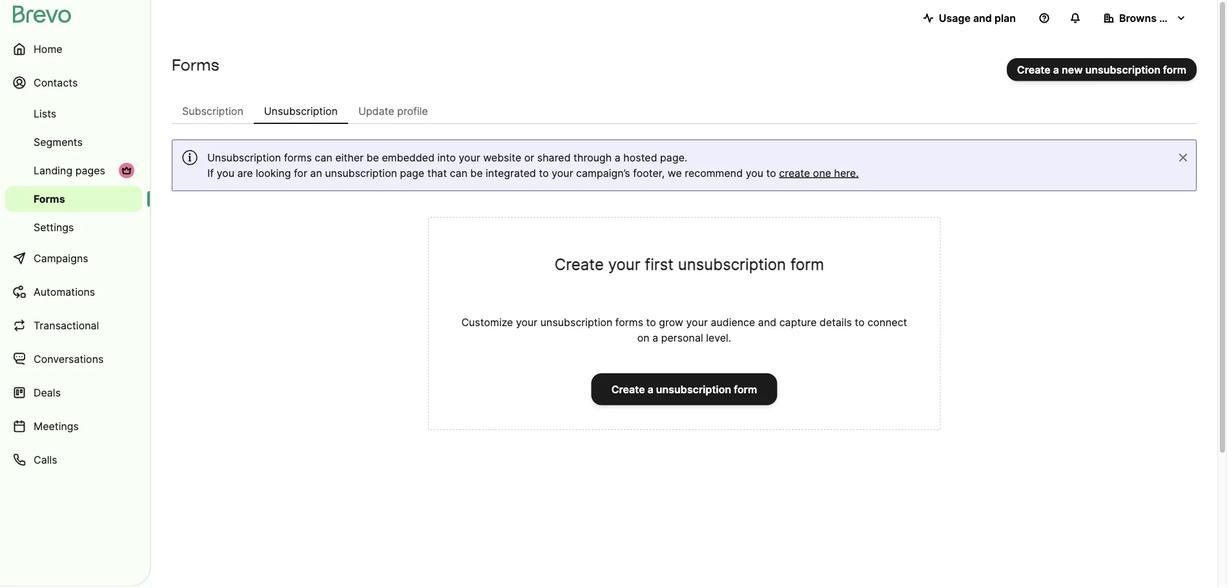 Task type: describe. For each thing, give the bounding box(es) containing it.
2 you from the left
[[746, 167, 764, 179]]

your down shared
[[552, 167, 574, 179]]

1 horizontal spatial can
[[450, 167, 468, 179]]

website
[[483, 151, 522, 164]]

recommend
[[685, 167, 743, 179]]

transactional
[[34, 319, 99, 332]]

forms inside customize your unsubscription forms to grow your audience and capture details to connect on a personal level.
[[616, 316, 644, 329]]

automations
[[34, 286, 95, 298]]

browns
[[1120, 12, 1157, 24]]

0 horizontal spatial be
[[367, 151, 379, 164]]

landing
[[34, 164, 73, 177]]

level.
[[706, 331, 732, 344]]

first
[[645, 255, 674, 274]]

create for create a unsubscription form
[[612, 383, 645, 396]]

contacts link
[[5, 67, 142, 98]]

unsubscription for unsubscription
[[264, 105, 338, 117]]

create for create a new unsubscription form
[[1018, 63, 1051, 76]]

0 vertical spatial can
[[315, 151, 333, 164]]

browns enterprise button
[[1094, 5, 1212, 31]]

a inside create a new unsubscription form link
[[1054, 63, 1060, 76]]

calls link
[[5, 445, 142, 476]]

home
[[34, 43, 62, 55]]

new
[[1062, 63, 1083, 76]]

2 vertical spatial form
[[734, 383, 758, 396]]

a inside create a unsubscription form link
[[648, 383, 654, 396]]

customize
[[462, 316, 513, 329]]

update
[[359, 105, 395, 117]]

subscription
[[182, 105, 243, 117]]

unsubscription for unsubscription forms can either be embedded into your website or shared through a hosted page. if you are looking for an unsubscription page that can be integrated to your campaign's footer, we recommend you to create one here.
[[207, 151, 281, 164]]

embedded
[[382, 151, 435, 164]]

capture
[[780, 316, 817, 329]]

pages
[[75, 164, 105, 177]]

segments
[[34, 136, 83, 148]]

and inside customize your unsubscription forms to grow your audience and capture details to connect on a personal level.
[[759, 316, 777, 329]]

deals
[[34, 386, 61, 399]]

personal
[[661, 331, 704, 344]]

footer,
[[633, 167, 665, 179]]

unsubscription inside the unsubscription forms can either be embedded into your website or shared through a hosted page. if you are looking for an unsubscription page that can be integrated to your campaign's footer, we recommend you to create one here.
[[325, 167, 397, 179]]

connect
[[868, 316, 908, 329]]

settings link
[[5, 215, 142, 240]]

automations link
[[5, 277, 142, 308]]

lists
[[34, 107, 56, 120]]

create a unsubscription form link
[[592, 373, 778, 405]]

to right details
[[855, 316, 865, 329]]

shared
[[537, 151, 571, 164]]

your right into
[[459, 151, 481, 164]]

page
[[400, 167, 425, 179]]

hosted
[[624, 151, 658, 164]]

we
[[668, 167, 682, 179]]

settings
[[34, 221, 74, 234]]

create your first unsubscription form
[[555, 255, 825, 274]]

create a new unsubscription form
[[1018, 63, 1187, 76]]

form for create a new unsubscription form
[[1164, 63, 1187, 76]]

into
[[438, 151, 456, 164]]



Task type: vqa. For each thing, say whether or not it's contained in the screenshot.
the bottom and
yes



Task type: locate. For each thing, give the bounding box(es) containing it.
1 vertical spatial can
[[450, 167, 468, 179]]

unsubscription
[[1086, 63, 1161, 76], [325, 167, 397, 179], [678, 255, 787, 274], [541, 316, 613, 329], [656, 383, 732, 396]]

details
[[820, 316, 852, 329]]

for
[[294, 167, 308, 179]]

update profile link
[[348, 98, 439, 124]]

conversations link
[[5, 344, 142, 375]]

form
[[1164, 63, 1187, 76], [791, 255, 825, 274], [734, 383, 758, 396]]

meetings link
[[5, 411, 142, 442]]

unsubscription forms can either be embedded into your website or shared through a hosted page. if you are looking for an unsubscription page that can be integrated to your campaign's footer, we recommend you to create one here.
[[207, 151, 859, 179]]

1 vertical spatial create
[[555, 255, 604, 274]]

create
[[1018, 63, 1051, 76], [555, 255, 604, 274], [612, 383, 645, 396]]

audience
[[711, 316, 756, 329]]

forms inside the unsubscription forms can either be embedded into your website or shared through a hosted page. if you are looking for an unsubscription page that can be integrated to your campaign's footer, we recommend you to create one here.
[[284, 151, 312, 164]]

usage
[[939, 12, 971, 24]]

forms
[[284, 151, 312, 164], [616, 316, 644, 329]]

create a new unsubscription form link
[[1007, 58, 1197, 81]]

left___rvooi image
[[121, 165, 132, 176]]

a left "new"
[[1054, 63, 1060, 76]]

calls
[[34, 454, 57, 466]]

a up 'campaign's' in the top of the page
[[615, 151, 621, 164]]

unsubscription link
[[254, 98, 348, 124]]

update profile
[[359, 105, 428, 117]]

forms up subscription
[[172, 55, 219, 74]]

1 vertical spatial and
[[759, 316, 777, 329]]

profile
[[397, 105, 428, 117]]

integrated
[[486, 167, 536, 179]]

0 horizontal spatial you
[[217, 167, 235, 179]]

forms up "on"
[[616, 316, 644, 329]]

enterprise
[[1160, 12, 1212, 24]]

0 horizontal spatial and
[[759, 316, 777, 329]]

you
[[217, 167, 235, 179], [746, 167, 764, 179]]

2 vertical spatial create
[[612, 383, 645, 396]]

campaigns
[[34, 252, 88, 265]]

landing pages
[[34, 164, 105, 177]]

1 vertical spatial forms
[[34, 193, 65, 205]]

conversations
[[34, 353, 104, 365]]

create
[[780, 167, 811, 179]]

1 horizontal spatial and
[[974, 12, 992, 24]]

if
[[207, 167, 214, 179]]

to left create
[[767, 167, 777, 179]]

a inside the unsubscription forms can either be embedded into your website or shared through a hosted page. if you are looking for an unsubscription page that can be integrated to your campaign's footer, we recommend you to create one here.
[[615, 151, 621, 164]]

to up "on"
[[647, 316, 656, 329]]

you right 'if'
[[217, 167, 235, 179]]

0 vertical spatial and
[[974, 12, 992, 24]]

and left capture
[[759, 316, 777, 329]]

1 horizontal spatial you
[[746, 167, 764, 179]]

be
[[367, 151, 379, 164], [471, 167, 483, 179]]

0 horizontal spatial forms
[[284, 151, 312, 164]]

and inside 'button'
[[974, 12, 992, 24]]

can
[[315, 151, 333, 164], [450, 167, 468, 179]]

either
[[335, 151, 364, 164]]

1 horizontal spatial forms
[[616, 316, 644, 329]]

1 you from the left
[[217, 167, 235, 179]]

create a unsubscription form
[[612, 383, 758, 396]]

campaigns link
[[5, 243, 142, 274]]

to
[[539, 167, 549, 179], [767, 167, 777, 179], [647, 316, 656, 329], [855, 316, 865, 329]]

be right either
[[367, 151, 379, 164]]

0 vertical spatial unsubscription
[[264, 105, 338, 117]]

a inside customize your unsubscription forms to grow your audience and capture details to connect on a personal level.
[[653, 331, 659, 344]]

your up personal
[[687, 316, 708, 329]]

a down "on"
[[648, 383, 654, 396]]

page.
[[660, 151, 688, 164]]

that
[[428, 167, 447, 179]]

0 horizontal spatial forms
[[34, 193, 65, 205]]

usage and plan
[[939, 12, 1016, 24]]

a right "on"
[[653, 331, 659, 344]]

0 horizontal spatial form
[[734, 383, 758, 396]]

unsubscription
[[264, 105, 338, 117], [207, 151, 281, 164]]

unsubscription up are in the top of the page
[[207, 151, 281, 164]]

on
[[638, 331, 650, 344]]

0 horizontal spatial create
[[555, 255, 604, 274]]

create one here. link
[[780, 167, 859, 179]]

home link
[[5, 34, 142, 65]]

1 horizontal spatial create
[[612, 383, 645, 396]]

be left integrated
[[471, 167, 483, 179]]

1 horizontal spatial be
[[471, 167, 483, 179]]

1 horizontal spatial form
[[791, 255, 825, 274]]

grow
[[659, 316, 684, 329]]

can down into
[[450, 167, 468, 179]]

1 vertical spatial unsubscription
[[207, 151, 281, 164]]

a
[[1054, 63, 1060, 76], [615, 151, 621, 164], [653, 331, 659, 344], [648, 383, 654, 396]]

0 vertical spatial forms
[[172, 55, 219, 74]]

forms down landing
[[34, 193, 65, 205]]

1 vertical spatial be
[[471, 167, 483, 179]]

forms
[[172, 55, 219, 74], [34, 193, 65, 205]]

lists link
[[5, 101, 142, 127]]

meetings
[[34, 420, 79, 433]]

to down shared
[[539, 167, 549, 179]]

plan
[[995, 12, 1016, 24]]

1 horizontal spatial forms
[[172, 55, 219, 74]]

0 vertical spatial create
[[1018, 63, 1051, 76]]

an
[[310, 167, 322, 179]]

0 vertical spatial form
[[1164, 63, 1187, 76]]

0 vertical spatial be
[[367, 151, 379, 164]]

your
[[459, 151, 481, 164], [552, 167, 574, 179], [608, 255, 641, 274], [516, 316, 538, 329], [687, 316, 708, 329]]

are
[[237, 167, 253, 179]]

deals link
[[5, 377, 142, 408]]

usage and plan button
[[914, 5, 1027, 31]]

and
[[974, 12, 992, 24], [759, 316, 777, 329]]

segments link
[[5, 129, 142, 155]]

forms link
[[5, 186, 142, 212]]

or
[[525, 151, 535, 164]]

you left create
[[746, 167, 764, 179]]

form for create your first unsubscription form
[[791, 255, 825, 274]]

customize your unsubscription forms to grow your audience and capture details to connect on a personal level.
[[462, 316, 908, 344]]

1 vertical spatial form
[[791, 255, 825, 274]]

your right customize
[[516, 316, 538, 329]]

here.
[[835, 167, 859, 179]]

2 horizontal spatial create
[[1018, 63, 1051, 76]]

unsubscription inside the unsubscription forms can either be embedded into your website or shared through a hosted page. if you are looking for an unsubscription page that can be integrated to your campaign's footer, we recommend you to create one here.
[[207, 151, 281, 164]]

can up "an"
[[315, 151, 333, 164]]

contacts
[[34, 76, 78, 89]]

forms up "for"
[[284, 151, 312, 164]]

create for create your first unsubscription form
[[555, 255, 604, 274]]

subscription link
[[172, 98, 254, 124]]

through
[[574, 151, 612, 164]]

2 horizontal spatial form
[[1164, 63, 1187, 76]]

unsubscription inside customize your unsubscription forms to grow your audience and capture details to connect on a personal level.
[[541, 316, 613, 329]]

unsubscription up "for"
[[264, 105, 338, 117]]

browns enterprise
[[1120, 12, 1212, 24]]

your left first
[[608, 255, 641, 274]]

campaign's
[[576, 167, 631, 179]]

landing pages link
[[5, 158, 142, 184]]

1 vertical spatial forms
[[616, 316, 644, 329]]

0 horizontal spatial can
[[315, 151, 333, 164]]

transactional link
[[5, 310, 142, 341]]

looking
[[256, 167, 291, 179]]

one
[[813, 167, 832, 179]]

and left plan
[[974, 12, 992, 24]]

0 vertical spatial forms
[[284, 151, 312, 164]]



